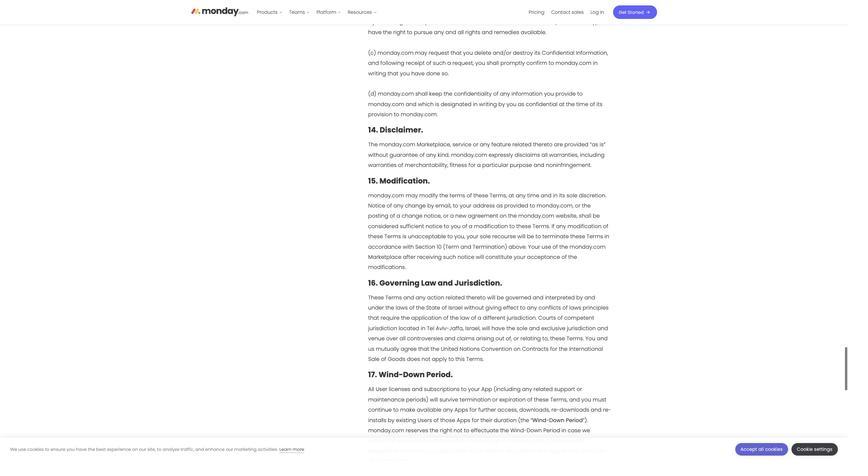 Task type: vqa. For each thing, say whether or not it's contained in the screenshot.
work in Streamline And Optimize Your Marketing Work Management Processes Together At Scale — From Idea To Delivery For Maximum Efficiency.
no



Task type: locate. For each thing, give the bounding box(es) containing it.
to up your
[[536, 233, 541, 241]]

app inside all user licenses and subscriptions to your app (including any related support or maintenance periods) will survive termination or expiration of these terms, and you must continue to make available any apps for further access, downloads, re-downloads and re- installs by existing users of those apps for their duration (the "
[[481, 386, 492, 394]]

any down solely
[[569, 448, 579, 456]]

breach
[[429, 18, 449, 26], [489, 18, 508, 26]]

re- up wind-down period
[[551, 407, 560, 414]]

interpreted
[[545, 294, 575, 302]]

users down 'available'
[[418, 417, 432, 425]]

dialog
[[0, 438, 848, 462]]

that up harm
[[427, 0, 438, 5]]

contact
[[551, 9, 570, 16]]

1 modification from the left
[[474, 223, 508, 230]]

0 horizontal spatial we
[[530, 8, 538, 16]]

0 vertical spatial we
[[530, 8, 538, 16]]

1 horizontal spatial period
[[566, 417, 583, 425]]

breach down harm
[[429, 18, 449, 26]]

0 vertical spatial monday.com.
[[401, 111, 438, 119]]

will up the arising
[[482, 325, 490, 333]]

2 vertical spatial right
[[485, 448, 497, 456]]

0 horizontal spatial monday.com.
[[401, 111, 438, 119]]

shall down 'and/or'
[[487, 59, 499, 67]]

all inside the monday.com marketplace, service or any feature related thereto are provided "as is" without guarantee of any kind. monday.com expressly disclaims all warranties, including warranties of merchantability, fitness for a particular purpose and noninfringement.
[[542, 151, 548, 159]]

of inside "). monday.com reserves the right not to effectuate the wind-down period in case we determine you have breached your undertakings to monday.com. you are solely responsible to inform your app users of our right to discontinue the app, at any time, with or without notice.
[[468, 448, 473, 456]]

on inside monday.com may modify the terms of these terms, at any time and in its sole discretion. notice of any change by email, to your address as provided to monday.com, or the posting of a change notice, or a new agreement on the monday.com website, shall be considered sufficient notice to you of a modification to these terms. if any modification of these terms is unacceptable to you, your sole recourse will be to terminate these terms in accordance with section 10 (term and termination) above. your use of the monday.com marketplace after receiving such notice will constitute your acceptance of the modifications.
[[500, 212, 507, 220]]

disclosing
[[451, 8, 477, 16]]

2 horizontal spatial on
[[514, 346, 521, 353]]

such down (term at the bottom right of page
[[443, 254, 456, 261]]

0 horizontal spatial jurisdiction
[[368, 325, 397, 333]]

down
[[403, 370, 425, 381], [549, 417, 564, 425], [527, 427, 542, 435]]

0 vertical spatial as
[[518, 100, 524, 108]]

thereto
[[533, 141, 553, 149], [466, 294, 486, 302]]

such inside monday.com may modify the terms of these terms, at any time and in its sole discretion. notice of any change by email, to your address as provided to monday.com, or the posting of a change notice, or a new agreement on the monday.com website, shall be considered sufficient notice to you of a modification to these terms. if any modification of these terms is unacceptable to you, your sole recourse will be to terminate these terms in accordance with section 10 (term and termination) above. your use of the monday.com marketplace after receiving such notice will constitute your acceptance of the modifications.
[[443, 254, 456, 261]]

controversies
[[407, 335, 443, 343]]

that down under at the left bottom of the page
[[368, 315, 379, 322]]

1 horizontal spatial re-
[[603, 407, 611, 414]]

1 vertical spatial its
[[597, 100, 603, 108]]

1 horizontal spatial app
[[481, 386, 492, 394]]

monday.com. inside "). monday.com reserves the right not to effectuate the wind-down period in case we determine you have breached your undertakings to monday.com. you are solely responsible to inform your app users of our right to discontinue the app, at any time, with or without notice.
[[508, 438, 546, 445]]

any inside the (d) monday.com shall keep the confidentiality of any information you provide to monday.com and which is designated in writing by you as confidential at the time of its provision to monday.com.
[[500, 90, 510, 98]]

not right does
[[422, 356, 430, 364]]

shall inside the (c) monday.com may request that you delete and/or destroy its confidential information, and following receipt of such a request, you shall promptly confirm to monday.com in writing that you have done so.
[[487, 59, 499, 67]]

recourse
[[492, 233, 516, 241]]

and right law
[[438, 278, 453, 289]]

1 horizontal spatial wind-
[[510, 427, 527, 435]]

this down accordingly,
[[516, 18, 526, 26]]

0 horizontal spatial app
[[440, 448, 451, 456]]

any left information
[[500, 90, 510, 98]]

(c) monday.com may request that you delete and/or destroy its confidential information, and following receipt of such a request, you shall promptly confirm to monday.com in writing that you have done so.
[[368, 49, 608, 77]]

irreparable
[[386, 8, 416, 16]]

you,
[[454, 233, 465, 241]]

2 horizontal spatial use
[[542, 243, 551, 251]]

1 laws from the left
[[396, 304, 408, 312]]

0 vertical spatial period
[[566, 417, 583, 425]]

1 vertical spatial users
[[452, 448, 466, 456]]

0 horizontal spatial you
[[378, 0, 388, 5]]

expressly
[[489, 151, 513, 159]]

1 vertical spatial at
[[509, 192, 514, 200]]

a left particular
[[477, 162, 481, 169]]

0 horizontal spatial shall
[[415, 90, 428, 98]]

1 breach from the left
[[429, 18, 449, 26]]

1 vertical spatial confidential
[[542, 49, 575, 57]]

as inside monday.com may modify the terms of these terms, at any time and in its sole discretion. notice of any change by email, to your address as provided to monday.com, or the posting of a change notice, or a new agreement on the monday.com website, shall be considered sufficient notice to you of a modification to these terms. if any modification of these terms is unacceptable to you, your sole recourse will be to terminate these terms in accordance with section 10 (term and termination) above. your use of the monday.com marketplace after receiving such notice will constitute your acceptance of the modifications.
[[496, 202, 503, 210]]

israel,
[[465, 325, 480, 333]]

its inside the (c) monday.com may request that you delete and/or destroy its confidential information, and following receipt of such a request, you shall promptly confirm to monday.com in writing that you have done so.
[[534, 49, 540, 57]]

any inside "). monday.com reserves the right not to effectuate the wind-down period in case we determine you have breached your undertakings to monday.com. you are solely responsible to inform your app users of our right to discontinue the app, at any time, with or without notice.
[[569, 448, 579, 456]]

you up request,
[[463, 49, 473, 57]]

1 horizontal spatial thereto
[[533, 141, 553, 149]]

contact sales
[[551, 9, 584, 16]]

and up downloads
[[569, 396, 580, 404]]

all inside (b) you acknowledge that unauthorized use or disclosure of confidential information may cause irreparable harm to the disclosing party. accordingly, we may seek an immediate injunction against any breach or threatened breach of this section 13 (confidentiality), and have the right to pursue any and all rights and remedies available.
[[458, 28, 464, 36]]

all right the accept
[[759, 447, 764, 453]]

have inside "). monday.com reserves the right not to effectuate the wind-down period in case we determine you have breached your undertakings to monday.com. you are solely responsible to inform your app users of our right to discontinue the app, at any time, with or without notice.
[[409, 438, 422, 445]]

1 vertical spatial thereto
[[466, 294, 486, 302]]

0 vertical spatial with
[[403, 243, 414, 251]]

provide
[[555, 90, 576, 98]]

1 horizontal spatial on
[[500, 212, 507, 220]]

that down following
[[388, 70, 399, 77]]

down down "
[[527, 427, 542, 435]]

1 horizontal spatial with
[[595, 448, 606, 456]]

without inside "). monday.com reserves the right not to effectuate the wind-down period in case we determine you have breached your undertakings to monday.com. you are solely responsible to inform your app users of our right to discontinue the app, at any time, with or without notice.
[[375, 458, 395, 462]]

10
[[437, 243, 442, 251]]

0 vertical spatial terms,
[[490, 192, 507, 200]]

list
[[254, 0, 380, 24]]

of inside the (c) monday.com may request that you delete and/or destroy its confidential information, and following receipt of such a request, you shall promptly confirm to monday.com in writing that you have done so.
[[426, 59, 431, 67]]

and left which
[[406, 100, 416, 108]]

we up section
[[530, 8, 538, 16]]

you up app,
[[547, 438, 557, 445]]

apply
[[432, 356, 447, 364]]

2 vertical spatial shall
[[579, 212, 591, 220]]

law
[[460, 315, 470, 322]]

and inside the (d) monday.com shall keep the confidentiality of any information you provide to monday.com and which is designated in writing by you as confidential at the time of its provision to monday.com.
[[406, 100, 416, 108]]

jaffa,
[[449, 325, 464, 333]]

1 vertical spatial terms,
[[550, 396, 568, 404]]

0 horizontal spatial terms.
[[466, 356, 484, 364]]

related up israel
[[446, 294, 465, 302]]

1 vertical spatial writing
[[479, 100, 497, 108]]

our down undertakings
[[475, 448, 484, 456]]

2 horizontal spatial you
[[585, 335, 595, 343]]

cookies right we
[[27, 447, 44, 453]]

1 vertical spatial is
[[402, 233, 406, 241]]

your
[[528, 243, 540, 251]]

0 horizontal spatial laws
[[396, 304, 408, 312]]

16.
[[368, 278, 378, 289]]

sole up termination)
[[480, 233, 491, 241]]

2 vertical spatial be
[[497, 294, 504, 302]]

and up periods)
[[412, 386, 423, 394]]

in
[[600, 9, 604, 16], [593, 59, 598, 67], [473, 100, 478, 108], [553, 192, 558, 200], [605, 233, 609, 241], [421, 325, 425, 333], [562, 427, 566, 435]]

1 vertical spatial are
[[558, 438, 567, 445]]

apps right those
[[457, 417, 470, 425]]

its inside the (d) monday.com shall keep the confidentiality of any information you provide to monday.com and which is designated in writing by you as confidential at the time of its provision to monday.com.
[[597, 100, 603, 108]]

a down agreement
[[469, 223, 473, 230]]

1 vertical spatial terms.
[[567, 335, 584, 343]]

or right of,
[[514, 335, 519, 343]]

you inside "). monday.com reserves the right not to effectuate the wind-down period in case we determine you have breached your undertakings to monday.com. you are solely responsible to inform your app users of our right to discontinue the app, at any time, with or without notice.
[[398, 438, 407, 445]]

have
[[368, 28, 382, 36], [411, 70, 425, 77], [492, 325, 505, 333], [409, 438, 422, 445], [76, 447, 87, 453]]

2 vertical spatial at
[[562, 448, 567, 456]]

expiration
[[499, 396, 526, 404]]

re-
[[551, 407, 560, 414], [603, 407, 611, 414]]

without down responsible
[[375, 458, 395, 462]]

use right we
[[18, 447, 26, 453]]

1 horizontal spatial not
[[454, 427, 462, 435]]

merchantability,
[[405, 162, 448, 169]]

your down above.
[[514, 254, 526, 261]]

for
[[468, 162, 476, 169], [550, 346, 557, 353], [470, 407, 477, 414], [472, 417, 479, 425]]

use inside dialog
[[18, 447, 26, 453]]

17.
[[368, 370, 377, 381]]

monday.com. inside the (d) monday.com shall keep the confidentiality of any information you provide to monday.com and which is designated in writing by you as confidential at the time of its provision to monday.com.
[[401, 111, 438, 119]]

0 vertical spatial be
[[593, 212, 600, 220]]

site,
[[147, 447, 156, 453]]

app
[[481, 386, 492, 394], [440, 448, 451, 456]]

may inside monday.com may modify the terms of these terms, at any time and in its sole discretion. notice of any change by email, to your address as provided to monday.com, or the posting of a change notice, or a new agreement on the monday.com website, shall be considered sufficient notice to you of a modification to these terms. if any modification of these terms is unacceptable to you, your sole recourse will be to terminate these terms in accordance with section 10 (term and termination) above. your use of the monday.com marketplace after receiving such notice will constitute your acceptance of the modifications.
[[406, 192, 418, 200]]

any right 'notice'
[[393, 202, 404, 210]]

subscriptions
[[424, 386, 460, 394]]

best
[[96, 447, 106, 453]]

log in link
[[587, 7, 608, 18]]

1 vertical spatial provided
[[504, 202, 528, 210]]

arising
[[476, 335, 494, 343]]

and/or
[[493, 49, 511, 57]]

have inside these terms and any action related thereto will be governed and interpreted by and under the laws of the state of israel without giving effect to any conflicts of laws principles that require the application of the law of a different jurisdiction. courts of competent jurisdiction located in tel aviv-jaffa, israel, will have the sole and exclusive jurisdiction and venue over all controversies and claims arising out of, or relating to, these terms. you and us mutually agree that the united nations convention on contracts for the international sale of goods does not apply to this terms.
[[492, 325, 505, 333]]

any down purpose
[[516, 192, 526, 200]]

confidential
[[526, 100, 558, 108]]

1 jurisdiction from the left
[[368, 325, 397, 333]]

or up website,
[[575, 202, 581, 210]]

dialog containing we use cookies to ensure you have the best experience on our site, to analyze traffic, and enhance our marketing activities.
[[0, 438, 848, 462]]

governing
[[379, 278, 420, 289]]

use inside monday.com may modify the terms of these terms, at any time and in its sole discretion. notice of any change by email, to your address as provided to monday.com, or the posting of a change notice, or a new agreement on the monday.com website, shall be considered sufficient notice to you of a modification to these terms. if any modification of these terms is unacceptable to you, your sole recourse will be to terminate these terms in accordance with section 10 (term and termination) above. your use of the monday.com marketplace after receiving such notice will constitute your acceptance of the modifications.
[[542, 243, 551, 251]]

0 vertical spatial thereto
[[533, 141, 553, 149]]

confidential up pricing
[[530, 0, 562, 5]]

this
[[516, 18, 526, 26], [455, 356, 465, 364]]

monday.com inside "). monday.com reserves the right not to effectuate the wind-down period in case we determine you have breached your undertakings to monday.com. you are solely responsible to inform your app users of our right to discontinue the app, at any time, with or without notice.
[[368, 427, 404, 435]]

0 vertical spatial right
[[393, 28, 406, 36]]

1 vertical spatial sole
[[480, 233, 491, 241]]

section
[[415, 243, 435, 251]]

monday.com. down which
[[401, 111, 438, 119]]

2 vertical spatial use
[[18, 447, 26, 453]]

0 horizontal spatial not
[[422, 356, 430, 364]]

and up relating
[[529, 325, 540, 333]]

1 vertical spatial shall
[[415, 90, 428, 98]]

be
[[593, 212, 600, 220], [527, 233, 534, 241], [497, 294, 504, 302]]

injunction
[[368, 18, 394, 26]]

existing
[[396, 417, 416, 425]]

0 horizontal spatial related
[[446, 294, 465, 302]]

0 vertical spatial such
[[433, 59, 446, 67]]

2 horizontal spatial wind-
[[533, 417, 549, 425]]

terms. inside monday.com may modify the terms of these terms, at any time and in its sole discretion. notice of any change by email, to your address as provided to monday.com, or the posting of a change notice, or a new agreement on the monday.com website, shall be considered sufficient notice to you of a modification to these terms. if any modification of these terms is unacceptable to you, your sole recourse will be to terminate these terms in accordance with section 10 (term and termination) above. your use of the monday.com marketplace after receiving such notice will constitute your acceptance of the modifications.
[[533, 223, 550, 230]]

1 horizontal spatial its
[[559, 192, 565, 200]]

2 modification from the left
[[568, 223, 602, 230]]

all
[[458, 28, 464, 36], [542, 151, 548, 159], [399, 335, 406, 343], [759, 447, 764, 453]]

1 horizontal spatial provided
[[565, 141, 589, 149]]

fitness
[[450, 162, 467, 169]]

a up israel,
[[478, 315, 481, 322]]

1 horizontal spatial be
[[527, 233, 534, 241]]

such down request
[[433, 59, 446, 67]]

or
[[487, 0, 493, 5], [450, 18, 456, 26], [473, 141, 478, 149], [575, 202, 581, 210], [443, 212, 449, 220], [514, 335, 519, 343], [577, 386, 582, 394], [492, 396, 498, 404], [368, 458, 374, 462]]

are inside "). monday.com reserves the right not to effectuate the wind-down period in case we determine you have breached your undertakings to monday.com. you are solely responsible to inform your app users of our right to discontinue the app, at any time, with or without notice.
[[558, 438, 567, 445]]

terms
[[385, 233, 401, 241], [587, 233, 603, 241], [385, 294, 402, 302]]

2 vertical spatial down
[[527, 427, 542, 435]]

the
[[440, 8, 449, 16], [383, 28, 392, 36], [444, 90, 452, 98], [566, 100, 575, 108], [439, 192, 448, 200], [582, 202, 591, 210], [508, 212, 517, 220], [559, 243, 568, 251], [568, 254, 577, 261], [386, 304, 394, 312], [416, 304, 425, 312], [401, 315, 410, 322], [450, 315, 459, 322], [506, 325, 515, 333], [431, 346, 439, 353], [559, 346, 568, 353], [430, 427, 438, 435], [500, 427, 509, 435], [88, 447, 95, 453], [538, 448, 547, 456]]

ensure
[[51, 447, 65, 453]]

right down against
[[393, 28, 406, 36]]

you down reserves
[[398, 438, 407, 445]]

wind- down downloads,
[[533, 417, 549, 425]]

1 vertical spatial we
[[582, 427, 590, 435]]

information,
[[576, 49, 608, 57]]

0 horizontal spatial provided
[[504, 202, 528, 210]]

0 vertical spatial on
[[500, 212, 507, 220]]

have down injunction
[[368, 28, 382, 36]]

0 horizontal spatial period
[[543, 427, 560, 435]]

may inside the (c) monday.com may request that you delete and/or destroy its confidential information, and following receipt of such a request, you shall promptly confirm to monday.com in writing that you have done so.
[[415, 49, 427, 57]]

be up giving
[[497, 294, 504, 302]]

1 horizontal spatial is
[[435, 100, 439, 108]]

its inside monday.com may modify the terms of these terms, at any time and in its sole discretion. notice of any change by email, to your address as provided to monday.com, or the posting of a change notice, or a new agreement on the monday.com website, shall be considered sufficient notice to you of a modification to these terms. if any modification of these terms is unacceptable to you, your sole recourse will be to terminate these terms in accordance with section 10 (term and termination) above. your use of the monday.com marketplace after receiving such notice will constitute your acceptance of the modifications.
[[559, 192, 565, 200]]

on
[[500, 212, 507, 220], [514, 346, 521, 353], [132, 447, 138, 453]]

1 vertical spatial use
[[542, 243, 551, 251]]

0 horizontal spatial terms,
[[490, 192, 507, 200]]

0 horizontal spatial its
[[534, 49, 540, 57]]

period down downloads
[[566, 417, 583, 425]]

platform link
[[313, 7, 344, 18]]

1 horizontal spatial notice
[[458, 254, 474, 261]]

1 vertical spatial be
[[527, 233, 534, 241]]

you inside monday.com may modify the terms of these terms, at any time and in its sole discretion. notice of any change by email, to your address as provided to monday.com, or the posting of a change notice, or a new agreement on the monday.com website, shall be considered sufficient notice to you of a modification to these terms. if any modification of these terms is unacceptable to you, your sole recourse will be to terminate these terms in accordance with section 10 (term and termination) above. your use of the monday.com marketplace after receiving such notice will constitute your acceptance of the modifications.
[[451, 223, 461, 230]]

to left ensure
[[45, 447, 49, 453]]

0 horizontal spatial as
[[496, 202, 503, 210]]

may up log in
[[596, 0, 609, 5]]

may up 13
[[539, 8, 551, 16]]

0 vertical spatial confidential
[[530, 0, 562, 5]]

disclosure
[[494, 0, 522, 5]]

relating
[[520, 335, 541, 343]]

notice
[[368, 202, 385, 210]]

user
[[376, 386, 387, 394]]

without up the warranties
[[368, 151, 388, 159]]

1 horizontal spatial users
[[452, 448, 466, 456]]

right down undertakings
[[485, 448, 497, 456]]

or inside the monday.com marketplace, service or any feature related thereto are provided "as is" without guarantee of any kind. monday.com expressly disclaims all warranties, including warranties of merchantability, fitness for a particular purpose and noninfringement.
[[473, 141, 478, 149]]

2 horizontal spatial our
[[475, 448, 484, 456]]

notice,
[[424, 212, 442, 220]]

be down discretion.
[[593, 212, 600, 220]]

your up the termination
[[468, 386, 480, 394]]

1 vertical spatial wind-
[[533, 417, 549, 425]]

receiving
[[417, 254, 442, 261]]

your inside all user licenses and subscriptions to your app (including any related support or maintenance periods) will survive termination or expiration of these terms, and you must continue to make available any apps for further access, downloads, re-downloads and re- installs by existing users of those apps for their duration (the "
[[468, 386, 480, 394]]

0 vertical spatial related
[[512, 141, 532, 149]]

we use cookies to ensure you have the best experience on our site, to analyze traffic, and enhance our marketing activities. learn more
[[10, 447, 304, 453]]

a inside the monday.com marketplace, service or any feature related thereto are provided "as is" without guarantee of any kind. monday.com expressly disclaims all warranties, including warranties of merchantability, fitness for a particular purpose and noninfringement.
[[477, 162, 481, 169]]

you up international
[[585, 335, 595, 343]]

(d) monday.com shall keep the confidentiality of any information you provide to monday.com and which is designated in writing by you as confidential at the time of its provision to monday.com.
[[368, 90, 603, 119]]

0 horizontal spatial thereto
[[466, 294, 486, 302]]

to up notice.
[[401, 448, 406, 456]]

change up sufficient
[[402, 212, 423, 220]]

sole inside these terms and any action related thereto will be governed and interpreted by and under the laws of the state of israel without giving effect to any conflicts of laws principles that require the application of the law of a different jurisdiction. courts of competent jurisdiction located in tel aviv-jaffa, israel, will have the sole and exclusive jurisdiction and venue over all controversies and claims arising out of, or relating to, these terms. you and us mutually agree that the united nations convention on contracts for the international sale of goods does not apply to this terms.
[[517, 325, 528, 333]]

cookies inside button
[[765, 447, 783, 453]]

0 vertical spatial is
[[435, 100, 439, 108]]

all inside these terms and any action related thereto will be governed and interpreted by and under the laws of the state of israel without giving effect to any conflicts of laws principles that require the application of the law of a different jurisdiction. courts of competent jurisdiction located in tel aviv-jaffa, israel, will have the sole and exclusive jurisdiction and venue over all controversies and claims arising out of, or relating to, these terms. you and us mutually agree that the united nations convention on contracts for the international sale of goods does not apply to this terms.
[[399, 335, 406, 343]]

international
[[569, 346, 603, 353]]

courts
[[538, 315, 556, 322]]

1 horizontal spatial you
[[547, 438, 557, 445]]

thereto inside the monday.com marketplace, service or any feature related thereto are provided "as is" without guarantee of any kind. monday.com expressly disclaims all warranties, including warranties of merchantability, fitness for a particular purpose and noninfringement.
[[533, 141, 553, 149]]

0 horizontal spatial time
[[527, 192, 539, 200]]

a inside the (c) monday.com may request that you delete and/or destroy its confidential information, and following receipt of such a request, you shall promptly confirm to monday.com in writing that you have done so.
[[447, 59, 451, 67]]

without inside these terms and any action related thereto will be governed and interpreted by and under the laws of the state of israel without giving effect to any conflicts of laws principles that require the application of the law of a different jurisdiction. courts of competent jurisdiction located in tel aviv-jaffa, israel, will have the sole and exclusive jurisdiction and venue over all controversies and claims arising out of, or relating to, these terms. you and us mutually agree that the united nations convention on contracts for the international sale of goods does not apply to this terms.
[[464, 304, 484, 312]]

products
[[257, 9, 278, 16]]

you inside "). monday.com reserves the right not to effectuate the wind-down period in case we determine you have breached your undertakings to monday.com. you are solely responsible to inform your app users of our right to discontinue the app, at any time, with or without notice.
[[547, 438, 557, 445]]

use up party.
[[476, 0, 486, 5]]

located
[[399, 325, 419, 333]]

request
[[429, 49, 449, 57]]

0 vertical spatial wind-
[[379, 370, 403, 381]]

downloads,
[[519, 407, 550, 414]]

terms. down nations
[[466, 356, 484, 364]]

our left the site,
[[139, 447, 146, 453]]

0 vertical spatial at
[[559, 100, 565, 108]]

0 vertical spatial provided
[[565, 141, 589, 149]]

contracts
[[522, 346, 549, 353]]

notice.
[[396, 458, 414, 462]]

and inside the (c) monday.com may request that you delete and/or destroy its confidential information, and following receipt of such a request, you shall promptly confirm to monday.com in writing that you have done so.
[[368, 59, 379, 67]]

is down keep
[[435, 100, 439, 108]]

notice down (term at the bottom right of page
[[458, 254, 474, 261]]

log
[[591, 9, 599, 16]]

will
[[517, 233, 526, 241], [476, 254, 484, 261], [487, 294, 495, 302], [482, 325, 490, 333], [430, 396, 438, 404]]

and right traffic,
[[195, 447, 204, 453]]

1 horizontal spatial time
[[576, 100, 588, 108]]

0 horizontal spatial breach
[[429, 18, 449, 26]]

down down does
[[403, 370, 425, 381]]

available
[[417, 407, 442, 414]]

2 re- from the left
[[603, 407, 611, 414]]

this inside these terms and any action related thereto will be governed and interpreted by and under the laws of the state of israel without giving effect to any conflicts of laws principles that require the application of the law of a different jurisdiction. courts of competent jurisdiction located in tel aviv-jaffa, israel, will have the sole and exclusive jurisdiction and venue over all controversies and claims arising out of, or relating to, these terms. you and us mutually agree that the united nations convention on contracts for the international sale of goods does not apply to this terms.
[[455, 356, 465, 364]]

a left new
[[450, 212, 454, 220]]

1 vertical spatial down
[[549, 417, 564, 425]]

related inside these terms and any action related thereto will be governed and interpreted by and under the laws of the state of israel without giving effect to any conflicts of laws principles that require the application of the law of a different jurisdiction. courts of competent jurisdiction located in tel aviv-jaffa, israel, will have the sole and exclusive jurisdiction and venue over all controversies and claims arising out of, or relating to, these terms. you and us mutually agree that the united nations convention on contracts for the international sale of goods does not apply to this terms.
[[446, 294, 465, 302]]

1 vertical spatial change
[[402, 212, 423, 220]]

0 horizontal spatial be
[[497, 294, 504, 302]]

related
[[512, 141, 532, 149], [446, 294, 465, 302], [534, 386, 553, 394]]

0 vertical spatial writing
[[368, 70, 386, 77]]

claims
[[457, 335, 475, 343]]

warranties
[[368, 162, 397, 169]]

0 vertical spatial time
[[576, 100, 588, 108]]

the inside dialog
[[88, 447, 95, 453]]

we down "). at the right of the page
[[582, 427, 590, 435]]

for inside the monday.com marketplace, service or any feature related thereto are provided "as is" without guarantee of any kind. monday.com expressly disclaims all warranties, including warranties of merchantability, fitness for a particular purpose and noninfringement.
[[468, 162, 476, 169]]

not inside "). monday.com reserves the right not to effectuate the wind-down period in case we determine you have breached your undertakings to monday.com. you are solely responsible to inform your app users of our right to discontinue the app, at any time, with or without notice.
[[454, 427, 462, 435]]

down down downloads
[[549, 417, 564, 425]]

thereto up the disclaims on the top of page
[[533, 141, 553, 149]]

your
[[460, 202, 472, 210], [467, 233, 478, 241], [514, 254, 526, 261], [468, 386, 480, 394], [452, 438, 464, 445], [426, 448, 438, 456]]

cookies
[[27, 447, 44, 453], [765, 447, 783, 453]]

have inside the (c) monday.com may request that you delete and/or destroy its confidential information, and following receipt of such a request, you shall promptly confirm to monday.com in writing that you have done so.
[[411, 70, 425, 77]]

related inside all user licenses and subscriptions to your app (including any related support or maintenance periods) will survive termination or expiration of these terms, and you must continue to make available any apps for further access, downloads, re-downloads and re- installs by existing users of those apps for their duration (the "
[[534, 386, 553, 394]]

0 vertical spatial apps
[[455, 407, 468, 414]]

and down the disclaims on the top of page
[[534, 162, 544, 169]]

you left must
[[581, 396, 591, 404]]

0 horizontal spatial use
[[18, 447, 26, 453]]

pricing
[[529, 9, 544, 16]]

further
[[478, 407, 496, 414]]

modification down agreement
[[474, 223, 508, 230]]

app up the termination
[[481, 386, 492, 394]]

may
[[596, 0, 609, 5], [539, 8, 551, 16], [415, 49, 427, 57], [406, 192, 418, 200]]

2 laws from the left
[[569, 304, 581, 312]]

with inside "). monday.com reserves the right not to effectuate the wind-down period in case we determine you have breached your undertakings to monday.com. you are solely responsible to inform your app users of our right to discontinue the app, at any time, with or without notice.
[[595, 448, 606, 456]]

are up warranties,
[[554, 141, 563, 149]]

inform
[[408, 448, 425, 456]]

2 vertical spatial its
[[559, 192, 565, 200]]

1 vertical spatial time
[[527, 192, 539, 200]]

time inside monday.com may modify the terms of these terms, at any time and in its sole discretion. notice of any change by email, to your address as provided to monday.com, or the posting of a change notice, or a new agreement on the monday.com website, shall be considered sufficient notice to you of a modification to these terms. if any modification of these terms is unacceptable to you, your sole recourse will be to terminate these terms in accordance with section 10 (term and termination) above. your use of the monday.com marketplace after receiving such notice will constitute your acceptance of the modifications.
[[527, 192, 539, 200]]

remedies
[[494, 28, 519, 36]]

and inside the monday.com marketplace, service or any feature related thereto are provided "as is" without guarantee of any kind. monday.com expressly disclaims all warranties, including warranties of merchantability, fitness for a particular purpose and noninfringement.
[[534, 162, 544, 169]]

0 vertical spatial down
[[403, 370, 425, 381]]

0 horizontal spatial right
[[393, 28, 406, 36]]

right inside (b) you acknowledge that unauthorized use or disclosure of confidential information may cause irreparable harm to the disclosing party. accordingly, we may seek an immediate injunction against any breach or threatened breach of this section 13 (confidentiality), and have the right to pursue any and all rights and remedies available.
[[393, 28, 406, 36]]

laws
[[396, 304, 408, 312], [569, 304, 581, 312]]

the monday.com marketplace, service or any feature related thereto are provided "as is" without guarantee of any kind. monday.com expressly disclaims all warranties, including warranties of merchantability, fitness for a particular purpose and noninfringement.
[[368, 141, 606, 169]]

you up you,
[[451, 223, 461, 230]]

period down wind-down period
[[543, 427, 560, 435]]

time inside the (d) monday.com shall keep the confidentiality of any information you provide to monday.com and which is designated in writing by you as confidential at the time of its provision to monday.com.
[[576, 100, 588, 108]]

1 horizontal spatial breach
[[489, 18, 508, 26]]

any left action
[[416, 294, 426, 302]]

1 horizontal spatial writing
[[479, 100, 497, 108]]

0 horizontal spatial users
[[418, 417, 432, 425]]

at inside the (d) monday.com shall keep the confidentiality of any information you provide to monday.com and which is designated in writing by you as confidential at the time of its provision to monday.com.
[[559, 100, 565, 108]]



Task type: describe. For each thing, give the bounding box(es) containing it.
list containing products
[[254, 0, 380, 24]]

you inside these terms and any action related thereto will be governed and interpreted by and under the laws of the state of israel without giving effect to any conflicts of laws principles that require the application of the law of a different jurisdiction. courts of competent jurisdiction located in tel aviv-jaffa, israel, will have the sole and exclusive jurisdiction and venue over all controversies and claims arising out of, or relating to, these terms. you and us mutually agree that the united nations convention on contracts for the international sale of goods does not apply to this terms.
[[585, 335, 595, 343]]

as inside the (d) monday.com shall keep the confidentiality of any information you provide to monday.com and which is designated in writing by you as confidential at the time of its provision to monday.com.
[[518, 100, 524, 108]]

these up above.
[[516, 223, 531, 230]]

in inside "). monday.com reserves the right not to effectuate the wind-down period in case we determine you have breached your undertakings to monday.com. you are solely responsible to inform your app users of our right to discontinue the app, at any time, with or without notice.
[[562, 427, 566, 435]]

with inside monday.com may modify the terms of these terms, at any time and in its sole discretion. notice of any change by email, to your address as provided to monday.com, or the posting of a change notice, or a new agreement on the monday.com website, shall be considered sufficient notice to you of a modification to these terms. if any modification of these terms is unacceptable to you, your sole recourse will be to terminate these terms in accordance with section 10 (term and termination) above. your use of the monday.com marketplace after receiving such notice will constitute your acceptance of the modifications.
[[403, 243, 414, 251]]

and down main element
[[446, 28, 456, 36]]

cookies for all
[[765, 447, 783, 453]]

cookie settings button
[[792, 444, 838, 456]]

giving
[[485, 304, 502, 312]]

or inside "). monday.com reserves the right not to effectuate the wind-down period in case we determine you have breached your undertakings to monday.com. you are solely responsible to inform your app users of our right to discontinue the app, at any time, with or without notice.
[[368, 458, 374, 462]]

teams link
[[286, 7, 313, 18]]

shall inside monday.com may modify the terms of these terms, at any time and in its sole discretion. notice of any change by email, to your address as provided to monday.com, or the posting of a change notice, or a new agreement on the monday.com website, shall be considered sufficient notice to you of a modification to these terms. if any modification of these terms is unacceptable to you, your sole recourse will be to terminate these terms in accordance with section 10 (term and termination) above. your use of the monday.com marketplace after receiving such notice will constitute your acceptance of the modifications.
[[579, 212, 591, 220]]

your up new
[[460, 202, 472, 210]]

down inside "). monday.com reserves the right not to effectuate the wind-down period in case we determine you have breached your undertakings to monday.com. you are solely responsible to inform your app users of our right to discontinue the app, at any time, with or without notice.
[[527, 427, 542, 435]]

to up discontinue
[[502, 438, 507, 445]]

2 horizontal spatial be
[[593, 212, 600, 220]]

will up above.
[[517, 233, 526, 241]]

any left feature
[[480, 141, 490, 149]]

1 horizontal spatial right
[[440, 427, 452, 435]]

survive
[[440, 396, 458, 404]]

and down must
[[591, 407, 602, 414]]

posting
[[368, 212, 388, 220]]

to down terms
[[453, 202, 458, 210]]

is"
[[600, 141, 606, 149]]

termination
[[460, 396, 491, 404]]

resources
[[348, 9, 372, 16]]

to,
[[542, 335, 549, 343]]

to up 14. disclaimer.
[[394, 111, 399, 119]]

and down governing
[[403, 294, 414, 302]]

or up further on the right of the page
[[492, 396, 498, 404]]

"as
[[590, 141, 598, 149]]

principles
[[583, 304, 609, 312]]

not inside these terms and any action related thereto will be governed and interpreted by and under the laws of the state of israel without giving effect to any conflicts of laws principles that require the application of the law of a different jurisdiction. courts of competent jurisdiction located in tel aviv-jaffa, israel, will have the sole and exclusive jurisdiction and venue over all controversies and claims arising out of, or relating to, these terms. you and us mutually agree that the united nations convention on contracts for the international sale of goods does not apply to this terms.
[[422, 356, 430, 364]]

and down principles
[[597, 325, 608, 333]]

in inside these terms and any action related thereto will be governed and interpreted by and under the laws of the state of israel without giving effect to any conflicts of laws principles that require the application of the law of a different jurisdiction. courts of competent jurisdiction located in tel aviv-jaffa, israel, will have the sole and exclusive jurisdiction and venue over all controversies and claims arising out of, or relating to, these terms. you and us mutually agree that the united nations convention on contracts for the international sale of goods does not apply to this terms.
[[421, 325, 425, 333]]

0 vertical spatial sole
[[567, 192, 577, 200]]

(term
[[443, 243, 459, 251]]

support
[[554, 386, 575, 394]]

more
[[293, 447, 304, 453]]

shall inside the (d) monday.com shall keep the confidentiality of any information you provide to monday.com and which is designated in writing by you as confidential at the time of its provision to monday.com.
[[415, 90, 428, 98]]

a up sufficient
[[397, 212, 400, 220]]

terms, inside all user licenses and subscriptions to your app (including any related support or maintenance periods) will survive termination or expiration of these terms, and you must continue to make available any apps for further access, downloads, re-downloads and re- installs by existing users of those apps for their duration (the "
[[550, 396, 568, 404]]

any down marketplace,
[[426, 151, 436, 159]]

these down considered
[[368, 233, 383, 241]]

receipt
[[406, 59, 425, 67]]

log in
[[591, 9, 604, 16]]

that down controversies
[[418, 346, 429, 353]]

and down you,
[[461, 243, 471, 251]]

to left you,
[[447, 233, 453, 241]]

get started button
[[613, 5, 657, 19]]

1 vertical spatial notice
[[458, 254, 474, 261]]

confidential inside the (c) monday.com may request that you delete and/or destroy its confidential information, and following receipt of such a request, you shall promptly confirm to monday.com in writing that you have done so.
[[542, 49, 575, 57]]

these inside all user licenses and subscriptions to your app (including any related support or maintenance periods) will survive termination or expiration of these terms, and you must continue to make available any apps for further access, downloads, re-downloads and re- installs by existing users of those apps for their duration (the "
[[534, 396, 549, 404]]

that up request,
[[451, 49, 462, 57]]

on inside these terms and any action related thereto will be governed and interpreted by and under the laws of the state of israel without giving effect to any conflicts of laws principles that require the application of the law of a different jurisdiction. courts of competent jurisdiction located in tel aviv-jaffa, israel, will have the sole and exclusive jurisdiction and venue over all controversies and claims arising out of, or relating to, these terms. you and us mutually agree that the united nations convention on contracts for the international sale of goods does not apply to this terms.
[[514, 346, 521, 353]]

you inside all user licenses and subscriptions to your app (including any related support or maintenance periods) will survive termination or expiration of these terms, and you must continue to make available any apps for further access, downloads, re-downloads and re- installs by existing users of those apps for their duration (the "
[[581, 396, 591, 404]]

delete
[[474, 49, 491, 57]]

2 horizontal spatial right
[[485, 448, 497, 456]]

is inside the (d) monday.com shall keep the confidentiality of any information you provide to monday.com and which is designated in writing by you as confidential at the time of its provision to monday.com.
[[435, 100, 439, 108]]

your right breached
[[452, 438, 464, 445]]

have left best
[[76, 447, 87, 453]]

reserves
[[406, 427, 428, 435]]

you down information
[[507, 100, 516, 108]]

united
[[441, 346, 458, 353]]

to left monday.com,
[[530, 202, 535, 210]]

terms
[[450, 192, 465, 200]]

are inside the monday.com marketplace, service or any feature related thereto are provided "as is" without guarantee of any kind. monday.com expressly disclaims all warranties, including warranties of merchantability, fitness for a particular purpose and noninfringement.
[[554, 141, 563, 149]]

the
[[368, 141, 378, 149]]

such inside the (c) monday.com may request that you delete and/or destroy its confidential information, and following receipt of such a request, you shall promptly confirm to monday.com in writing that you have done so.
[[433, 59, 446, 67]]

any up pursue on the top
[[418, 18, 428, 26]]

promptly
[[501, 59, 525, 67]]

0 vertical spatial change
[[405, 202, 426, 210]]

any up jurisdiction.
[[527, 304, 537, 312]]

responsible
[[368, 448, 399, 456]]

marketplace,
[[417, 141, 451, 149]]

15.
[[368, 176, 378, 186]]

confirm
[[526, 59, 547, 67]]

accept all cookies
[[741, 447, 783, 453]]

be inside these terms and any action related thereto will be governed and interpreted by and under the laws of the state of israel without giving effect to any conflicts of laws principles that require the application of the law of a different jurisdiction. courts of competent jurisdiction located in tel aviv-jaffa, israel, will have the sole and exclusive jurisdiction and venue over all controversies and claims arising out of, or relating to, these terms. you and us mutually agree that the united nations convention on contracts for the international sale of goods does not apply to this terms.
[[497, 294, 504, 302]]

started
[[628, 9, 644, 15]]

your down breached
[[426, 448, 438, 456]]

confidentiality
[[454, 90, 492, 98]]

all inside button
[[759, 447, 764, 453]]

(the
[[518, 417, 529, 425]]

pricing link
[[525, 7, 548, 18]]

or down disclosing
[[450, 18, 456, 26]]

our inside "). monday.com reserves the right not to effectuate the wind-down period in case we determine you have breached your undertakings to monday.com. you are solely responsible to inform your app users of our right to discontinue the app, at any time, with or without notice.
[[475, 448, 484, 456]]

in inside the (d) monday.com shall keep the confidentiality of any information you provide to monday.com and which is designated in writing by you as confidential at the time of its provision to monday.com.
[[473, 100, 478, 108]]

by inside the (d) monday.com shall keep the confidentiality of any information you provide to monday.com and which is designated in writing by you as confidential at the time of its provision to monday.com.
[[498, 100, 505, 108]]

to left make
[[393, 407, 399, 414]]

against
[[396, 18, 416, 26]]

purpose
[[510, 162, 532, 169]]

").
[[583, 417, 588, 425]]

experience
[[107, 447, 131, 453]]

provided inside the monday.com marketplace, service or any feature related thereto are provided "as is" without guarantee of any kind. monday.com expressly disclaims all warranties, including warranties of merchantability, fitness for a particular purpose and noninfringement.
[[565, 141, 589, 149]]

related inside the monday.com marketplace, service or any feature related thereto are provided "as is" without guarantee of any kind. monday.com expressly disclaims all warranties, including warranties of merchantability, fitness for a particular purpose and noninfringement.
[[512, 141, 532, 149]]

and up international
[[597, 335, 608, 343]]

to right provide
[[577, 90, 583, 98]]

2 horizontal spatial down
[[549, 417, 564, 425]]

terms, inside monday.com may modify the terms of these terms, at any time and in its sole discretion. notice of any change by email, to your address as provided to monday.com, or the posting of a change notice, or a new agreement on the monday.com website, shall be considered sufficient notice to you of a modification to these terms. if any modification of these terms is unacceptable to you, your sole recourse will be to terminate these terms in accordance with section 10 (term and termination) above. your use of the monday.com marketplace after receiving such notice will constitute your acceptance of the modifications.
[[490, 192, 507, 200]]

1 horizontal spatial our
[[226, 447, 233, 453]]

address
[[473, 202, 495, 210]]

jurisdiction.
[[455, 278, 502, 289]]

by inside these terms and any action related thereto will be governed and interpreted by and under the laws of the state of israel without giving effect to any conflicts of laws principles that require the application of the law of a different jurisdiction. courts of competent jurisdiction located in tel aviv-jaffa, israel, will have the sole and exclusive jurisdiction and venue over all controversies and claims arising out of, or relating to, these terms. you and us mutually agree that the united nations convention on contracts for the international sale of goods does not apply to this terms.
[[576, 294, 583, 302]]

of,
[[506, 335, 512, 343]]

14. disclaimer.
[[368, 125, 423, 136]]

above.
[[509, 243, 527, 251]]

writing inside the (d) monday.com shall keep the confidentiality of any information you provide to monday.com and which is designated in writing by you as confidential at the time of its provision to monday.com.
[[479, 100, 497, 108]]

that inside (b) you acknowledge that unauthorized use or disclosure of confidential information may cause irreparable harm to the disclosing party. accordingly, we may seek an immediate injunction against any breach or threatened breach of this section 13 (confidentiality), and have the right to pursue any and all rights and remedies available.
[[427, 0, 438, 5]]

designated
[[441, 100, 471, 108]]

"). monday.com reserves the right not to effectuate the wind-down period in case we determine you have breached your undertakings to monday.com. you are solely responsible to inform your app users of our right to discontinue the app, at any time, with or without notice.
[[368, 417, 606, 462]]

constitute
[[485, 254, 512, 261]]

any right if
[[556, 223, 566, 230]]

2 vertical spatial terms.
[[466, 356, 484, 364]]

for inside these terms and any action related thereto will be governed and interpreted by and under the laws of the state of israel without giving effect to any conflicts of laws principles that require the application of the law of a different jurisdiction. courts of competent jurisdiction located in tel aviv-jaffa, israel, will have the sole and exclusive jurisdiction and venue over all controversies and claims arising out of, or relating to, these terms. you and us mutually agree that the united nations convention on contracts for the international sale of goods does not apply to this terms.
[[550, 346, 557, 353]]

your right you,
[[467, 233, 478, 241]]

monday.com,
[[537, 202, 574, 210]]

licenses
[[389, 386, 410, 394]]

0 horizontal spatial sole
[[480, 233, 491, 241]]

at inside "). monday.com reserves the right not to effectuate the wind-down period in case we determine you have breached your undertakings to monday.com. you are solely responsible to inform your app users of our right to discontinue the app, at any time, with or without notice.
[[562, 448, 567, 456]]

action
[[427, 294, 444, 302]]

products link
[[254, 7, 286, 18]]

an
[[566, 8, 573, 16]]

main element
[[254, 0, 657, 24]]

platform
[[317, 9, 336, 16]]

by inside monday.com may modify the terms of these terms, at any time and in its sole discretion. notice of any change by email, to your address as provided to monday.com, or the posting of a change notice, or a new agreement on the monday.com website, shall be considered sufficient notice to you of a modification to these terms. if any modification of these terms is unacceptable to you, your sole recourse will be to terminate these terms in accordance with section 10 (term and termination) above. your use of the monday.com marketplace after receiving such notice will constitute your acceptance of the modifications.
[[427, 202, 434, 210]]

any right pursue on the top
[[434, 28, 444, 36]]

to up jurisdiction.
[[520, 304, 526, 312]]

to right harm
[[434, 8, 439, 16]]

will inside all user licenses and subscriptions to your app (including any related support or maintenance periods) will survive termination or expiration of these terms, and you must continue to make available any apps for further access, downloads, re-downloads and re- installs by existing users of those apps for their duration (the "
[[430, 396, 438, 404]]

modify
[[419, 192, 438, 200]]

2 horizontal spatial terms.
[[567, 335, 584, 343]]

to down against
[[407, 28, 412, 36]]

time,
[[580, 448, 593, 456]]

users inside "). monday.com reserves the right not to effectuate the wind-down period in case we determine you have breached your undertakings to monday.com. you are solely responsible to inform your app users of our right to discontinue the app, at any time, with or without notice.
[[452, 448, 466, 456]]

and up the united
[[445, 335, 455, 343]]

law
[[421, 278, 436, 289]]

will up giving
[[487, 294, 495, 302]]

sufficient
[[400, 223, 424, 230]]

use inside (b) you acknowledge that unauthorized use or disclosure of confidential information may cause irreparable harm to the disclosing party. accordingly, we may seek an immediate injunction against any breach or threatened breach of this section 13 (confidentiality), and have the right to pursue any and all rights and remedies available.
[[476, 0, 486, 5]]

feature
[[491, 141, 511, 149]]

0 horizontal spatial our
[[139, 447, 146, 453]]

available.
[[521, 28, 546, 36]]

you up confidential
[[544, 90, 554, 98]]

accept all cookies button
[[735, 444, 788, 456]]

any up those
[[443, 407, 453, 414]]

confidential inside (b) you acknowledge that unauthorized use or disclosure of confidential information may cause irreparable harm to the disclosing party. accordingly, we may seek an immediate injunction against any breach or threatened breach of this section 13 (confidentiality), and have the right to pursue any and all rights and remedies available.
[[530, 0, 562, 5]]

to left effectuate
[[464, 427, 469, 435]]

continue
[[368, 407, 392, 414]]

these right terminate
[[570, 233, 585, 241]]

and up conflicts
[[533, 294, 544, 302]]

(including
[[494, 386, 521, 394]]

writing inside the (c) monday.com may request that you delete and/or destroy its confidential information, and following receipt of such a request, you shall promptly confirm to monday.com in writing that you have done so.
[[368, 70, 386, 77]]

these up address
[[473, 192, 488, 200]]

in inside the (c) monday.com may request that you delete and/or destroy its confidential information, and following receipt of such a request, you shall promptly confirm to monday.com in writing that you have done so.
[[593, 59, 598, 67]]

application
[[411, 315, 442, 322]]

at inside monday.com may modify the terms of these terms, at any time and in its sole discretion. notice of any change by email, to your address as provided to monday.com, or the posting of a change notice, or a new agreement on the monday.com website, shall be considered sufficient notice to you of a modification to these terms. if any modification of these terms is unacceptable to you, your sole recourse will be to terminate these terms in accordance with section 10 (term and termination) above. your use of the monday.com marketplace after receiving such notice will constitute your acceptance of the modifications.
[[509, 192, 514, 200]]

these inside these terms and any action related thereto will be governed and interpreted by and under the laws of the state of israel without giving effect to any conflicts of laws principles that require the application of the law of a different jurisdiction. courts of competent jurisdiction located in tel aviv-jaffa, israel, will have the sole and exclusive jurisdiction and venue over all controversies and claims arising out of, or relating to, these terms. you and us mutually agree that the united nations convention on contracts for the international sale of goods does not apply to this terms.
[[550, 335, 565, 343]]

all
[[368, 386, 374, 394]]

for left their
[[472, 417, 479, 425]]

1 vertical spatial apps
[[457, 417, 470, 425]]

is inside monday.com may modify the terms of these terms, at any time and in its sole discretion. notice of any change by email, to your address as provided to monday.com, or the posting of a change notice, or a new agreement on the monday.com website, shall be considered sufficient notice to you of a modification to these terms. if any modification of these terms is unacceptable to you, your sole recourse will be to terminate these terms in accordance with section 10 (term and termination) above. your use of the monday.com marketplace after receiving such notice will constitute your acceptance of the modifications.
[[402, 233, 406, 241]]

terms inside these terms and any action related thereto will be governed and interpreted by and under the laws of the state of israel without giving effect to any conflicts of laws principles that require the application of the law of a different jurisdiction. courts of competent jurisdiction located in tel aviv-jaffa, israel, will have the sole and exclusive jurisdiction and venue over all controversies and claims arising out of, or relating to, these terms. you and us mutually agree that the united nations convention on contracts for the international sale of goods does not apply to this terms.
[[385, 294, 402, 302]]

goods
[[388, 356, 405, 364]]

done
[[426, 70, 440, 77]]

will down termination)
[[476, 254, 484, 261]]

you right ensure
[[67, 447, 75, 453]]

without inside the monday.com marketplace, service or any feature related thereto are provided "as is" without guarantee of any kind. monday.com expressly disclaims all warranties, including warranties of merchantability, fitness for a particular purpose and noninfringement.
[[368, 151, 388, 159]]

acceptance
[[527, 254, 560, 261]]

for down the termination
[[470, 407, 477, 414]]

cause
[[368, 8, 385, 16]]

on inside dialog
[[132, 447, 138, 453]]

wind- inside "). monday.com reserves the right not to effectuate the wind-down period in case we determine you have breached your undertakings to monday.com. you are solely responsible to inform your app users of our right to discontinue the app, at any time, with or without notice.
[[510, 427, 527, 435]]

and up monday.com,
[[541, 192, 552, 200]]

accordance
[[368, 243, 401, 251]]

installs
[[368, 417, 386, 425]]

thereto inside these terms and any action related thereto will be governed and interpreted by and under the laws of the state of israel without giving effect to any conflicts of laws principles that require the application of the law of a different jurisdiction. courts of competent jurisdiction located in tel aviv-jaffa, israel, will have the sole and exclusive jurisdiction and venue over all controversies and claims arising out of, or relating to, these terms. you and us mutually agree that the united nations convention on contracts for the international sale of goods does not apply to this terms.
[[466, 294, 486, 302]]

cookies for use
[[27, 447, 44, 453]]

their
[[481, 417, 492, 425]]

learn more link
[[279, 447, 304, 454]]

we inside "). monday.com reserves the right not to effectuate the wind-down period in case we determine you have breached your undertakings to monday.com. you are solely responsible to inform your app users of our right to discontinue the app, at any time, with or without notice.
[[582, 427, 590, 435]]

and up principles
[[584, 294, 595, 302]]

to right the site,
[[157, 447, 161, 453]]

0 vertical spatial notice
[[426, 223, 442, 230]]

users inside all user licenses and subscriptions to your app (including any related support or maintenance periods) will survive termination or expiration of these terms, and you must continue to make available any apps for further access, downloads, re-downloads and re- installs by existing users of those apps for their duration (the "
[[418, 417, 432, 425]]

you down delete
[[475, 59, 485, 67]]

different
[[483, 315, 505, 322]]

any up expiration
[[522, 386, 532, 394]]

or up party.
[[487, 0, 493, 5]]

nations
[[460, 346, 480, 353]]

to up recourse
[[509, 223, 515, 230]]

state
[[426, 304, 440, 312]]

conflicts
[[539, 304, 561, 312]]

party.
[[479, 8, 494, 16]]

and right rights
[[482, 28, 493, 36]]

a inside these terms and any action related thereto will be governed and interpreted by and under the laws of the state of israel without giving effect to any conflicts of laws principles that require the application of the law of a different jurisdiction. courts of competent jurisdiction located in tel aviv-jaffa, israel, will have the sole and exclusive jurisdiction and venue over all controversies and claims arising out of, or relating to, these terms. you and us mutually agree that the united nations convention on contracts for the international sale of goods does not apply to this terms.
[[478, 315, 481, 322]]

or down email,
[[443, 212, 449, 220]]

provided inside monday.com may modify the terms of these terms, at any time and in its sole discretion. notice of any change by email, to your address as provided to monday.com, or the posting of a change notice, or a new agreement on the monday.com website, shall be considered sufficient notice to you of a modification to these terms. if any modification of these terms is unacceptable to you, your sole recourse will be to terminate these terms in accordance with section 10 (term and termination) above. your use of the monday.com marketplace after receiving such notice will constitute your acceptance of the modifications.
[[504, 202, 528, 210]]

you down receipt
[[400, 70, 410, 77]]

app inside "). monday.com reserves the right not to effectuate the wind-down period in case we determine you have breached your undertakings to monday.com. you are solely responsible to inform your app users of our right to discontinue the app, at any time, with or without notice.
[[440, 448, 451, 456]]

by inside all user licenses and subscriptions to your app (including any related support or maintenance periods) will survive termination or expiration of these terms, and you must continue to make available any apps for further access, downloads, re-downloads and re- installs by existing users of those apps for their duration (the "
[[388, 417, 395, 425]]

solely
[[569, 438, 584, 445]]

us
[[368, 346, 374, 353]]

period inside "). monday.com reserves the right not to effectuate the wind-down period in case we determine you have breached your undertakings to monday.com. you are solely responsible to inform your app users of our right to discontinue the app, at any time, with or without notice.
[[543, 427, 560, 435]]

"
[[531, 417, 533, 425]]

we inside (b) you acknowledge that unauthorized use or disclosure of confidential information may cause irreparable harm to the disclosing party. accordingly, we may seek an immediate injunction against any breach or threatened breach of this section 13 (confidentiality), and have the right to pursue any and all rights and remedies available.
[[530, 8, 538, 16]]

14.
[[368, 125, 378, 136]]

including
[[580, 151, 605, 159]]

this inside (b) you acknowledge that unauthorized use or disclosure of confidential information may cause irreparable harm to the disclosing party. accordingly, we may seek an immediate injunction against any breach or threatened breach of this section 13 (confidentiality), and have the right to pursue any and all rights and remedies available.
[[516, 18, 526, 26]]

and inside dialog
[[195, 447, 204, 453]]

2 jurisdiction from the left
[[567, 325, 596, 333]]

monday.com logo image
[[191, 4, 248, 19]]

effectuate
[[471, 427, 499, 435]]

to down email,
[[444, 223, 449, 230]]

2 breach from the left
[[489, 18, 508, 26]]

harm
[[417, 8, 432, 16]]

to down the united
[[449, 356, 454, 364]]

convention
[[481, 346, 512, 353]]

have inside (b) you acknowledge that unauthorized use or disclosure of confidential information may cause irreparable harm to the disclosing party. accordingly, we may seek an immediate injunction against any breach or threatened breach of this section 13 (confidentiality), and have the right to pursue any and all rights and remedies available.
[[368, 28, 382, 36]]

to left discontinue
[[499, 448, 504, 456]]

and down log in link at top
[[600, 18, 611, 26]]

1 re- from the left
[[551, 407, 560, 414]]

to up the termination
[[461, 386, 467, 394]]

information
[[512, 90, 543, 98]]

resources link
[[344, 7, 380, 18]]

(confidentiality),
[[554, 18, 599, 26]]

or right support
[[577, 386, 582, 394]]

section
[[527, 18, 547, 26]]

you inside (b) you acknowledge that unauthorized use or disclosure of confidential information may cause irreparable harm to the disclosing party. accordingly, we may seek an immediate injunction against any breach or threatened breach of this section 13 (confidentiality), and have the right to pursue any and all rights and remedies available.
[[378, 0, 388, 5]]



